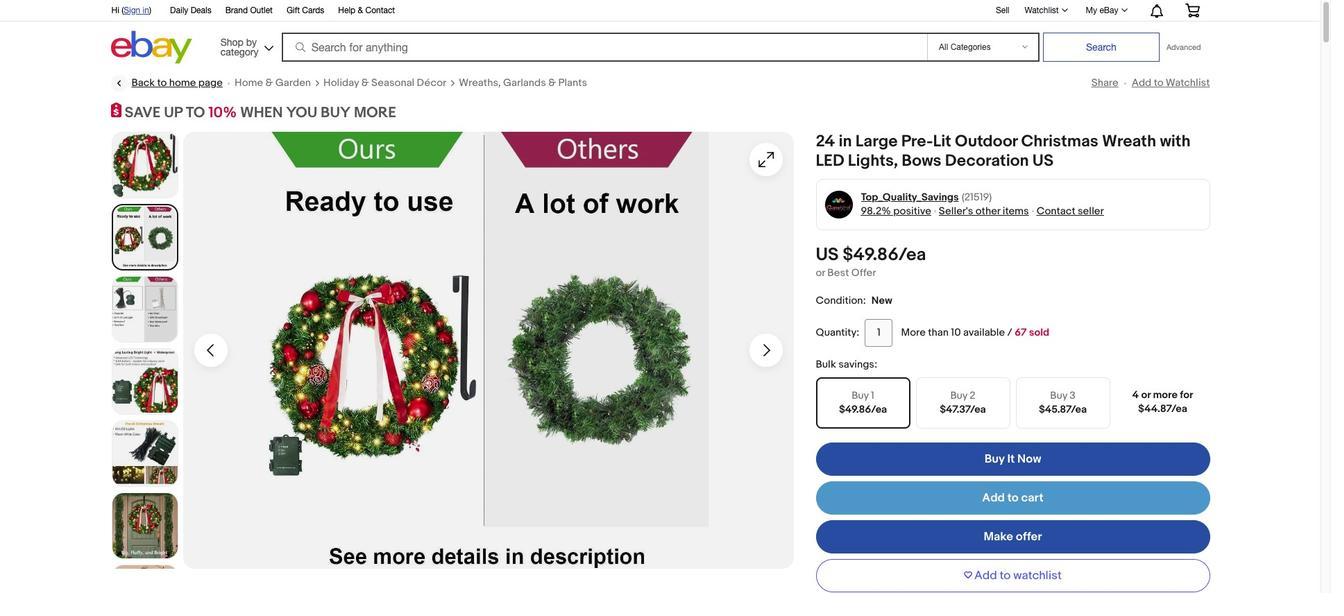 Task type: locate. For each thing, give the bounding box(es) containing it.
sign in link
[[124, 6, 149, 15]]

sign
[[124, 6, 140, 15]]

positive
[[893, 204, 931, 218]]

condition:
[[816, 294, 866, 307]]

none submit inside shop by category banner
[[1043, 33, 1160, 62]]

1 vertical spatial or
[[1141, 388, 1151, 402]]

to for watchlist
[[1000, 569, 1011, 583]]

picture 2 of 7 image
[[113, 205, 177, 269]]

0 horizontal spatial in
[[143, 6, 149, 15]]

brand outlet link
[[225, 3, 273, 19]]

buy left 3
[[1050, 389, 1067, 402]]

& right home
[[265, 76, 273, 90]]

1 horizontal spatial in
[[839, 132, 852, 151]]

1
[[871, 389, 874, 402]]

contact inside account navigation
[[365, 6, 395, 15]]

share button
[[1092, 76, 1119, 90]]

0 horizontal spatial contact
[[365, 6, 395, 15]]

watchlist down advanced
[[1166, 76, 1210, 90]]

seller
[[1078, 204, 1104, 218]]

your shopping cart image
[[1184, 3, 1200, 17]]

buy left it
[[985, 452, 1005, 466]]

1 horizontal spatial or
[[1141, 388, 1151, 402]]

0 vertical spatial contact
[[365, 6, 395, 15]]

(21519)
[[962, 191, 992, 204]]

1 vertical spatial contact
[[1037, 204, 1075, 218]]

& right help
[[358, 6, 363, 15]]

us inside us $49.86/ea or best offer
[[816, 244, 839, 266]]

gift
[[287, 6, 300, 15]]

cart
[[1021, 491, 1044, 505]]

my ebay link
[[1078, 2, 1134, 19]]

save up to 10% when you buy more
[[125, 104, 396, 122]]

0 vertical spatial add
[[1132, 76, 1152, 90]]

top_quality_savings (21519)
[[861, 191, 992, 204]]

to down advanced link
[[1154, 76, 1164, 90]]

garden
[[275, 76, 311, 90]]

$49.86/ea down '1'
[[839, 403, 887, 416]]

more
[[1153, 388, 1178, 402]]

2 vertical spatial add
[[974, 569, 997, 583]]

1 vertical spatial in
[[839, 132, 852, 151]]

when
[[240, 104, 283, 122]]

quantity:
[[816, 326, 859, 339]]

to for home
[[157, 76, 167, 90]]

outdoor
[[955, 132, 1018, 151]]

picture 5 of 7 image
[[112, 421, 177, 486]]

add inside button
[[974, 569, 997, 583]]

watchlist inside watchlist link
[[1025, 6, 1059, 15]]

seasonal
[[371, 76, 414, 90]]

or left best
[[816, 266, 825, 279]]

None submit
[[1043, 33, 1160, 62]]

3
[[1070, 389, 1075, 402]]

98.2% positive
[[861, 204, 931, 218]]

top_quality_savings
[[861, 191, 959, 204]]

buy
[[852, 389, 869, 402], [950, 389, 967, 402], [1050, 389, 1067, 402], [985, 452, 1005, 466]]

buy inside buy 2 $47.37/ea
[[950, 389, 967, 402]]

picture 3 of 7 image
[[112, 277, 177, 342]]

4
[[1132, 388, 1139, 402]]

0 horizontal spatial us
[[816, 244, 839, 266]]

& left plants
[[548, 76, 556, 90]]

buy inside buy 1 $49.86/ea
[[852, 389, 869, 402]]

in right 24
[[839, 132, 852, 151]]

daily deals link
[[170, 3, 211, 19]]

$49.86/ea
[[843, 244, 926, 266], [839, 403, 887, 416]]

shop by category
[[220, 36, 258, 57]]

10%
[[208, 104, 237, 122]]

watchlist right sell
[[1025, 6, 1059, 15]]

buy left '1'
[[852, 389, 869, 402]]

to left "cart"
[[1008, 491, 1019, 505]]

large
[[856, 132, 898, 151]]

account navigation
[[104, 0, 1210, 22]]

us
[[1033, 151, 1054, 170], [816, 244, 839, 266]]

holiday
[[323, 76, 359, 90]]

help & contact link
[[338, 3, 395, 19]]

to
[[186, 104, 205, 122]]

by
[[246, 36, 257, 48]]

home
[[169, 76, 196, 90]]

0 vertical spatial or
[[816, 266, 825, 279]]

0 vertical spatial watchlist
[[1025, 6, 1059, 15]]

now
[[1017, 452, 1041, 466]]

/
[[1007, 326, 1012, 339]]

buy left 2
[[950, 389, 967, 402]]

watchlist
[[1025, 6, 1059, 15], [1166, 76, 1210, 90]]

you
[[286, 104, 317, 122]]

$49.86/ea inside us $49.86/ea or best offer
[[843, 244, 926, 266]]

)
[[149, 6, 151, 15]]

0 vertical spatial $49.86/ea
[[843, 244, 926, 266]]

save
[[125, 104, 161, 122]]

picture 1 of 7 image
[[112, 132, 177, 198]]

buy inside "buy it now" link
[[985, 452, 1005, 466]]

wreaths, garlands & plants
[[459, 76, 587, 90]]

to
[[157, 76, 167, 90], [1154, 76, 1164, 90], [1008, 491, 1019, 505], [1000, 569, 1011, 583]]

contact seller link
[[1037, 204, 1104, 218]]

0 vertical spatial us
[[1033, 151, 1054, 170]]

1 vertical spatial us
[[816, 244, 839, 266]]

gift cards link
[[287, 3, 324, 19]]

1 vertical spatial watchlist
[[1166, 76, 1210, 90]]

0 horizontal spatial watchlist
[[1025, 6, 1059, 15]]

& right "holiday"
[[361, 76, 369, 90]]

us right decoration
[[1033, 151, 1054, 170]]

$47.37/ea
[[940, 403, 986, 416]]

0 horizontal spatial or
[[816, 266, 825, 279]]

buy 3 $45.87/ea
[[1039, 389, 1087, 416]]

or right 4
[[1141, 388, 1151, 402]]

add right share
[[1132, 76, 1152, 90]]

more
[[901, 326, 926, 339]]

buy
[[321, 104, 351, 122]]

than
[[928, 326, 949, 339]]

buy for 3
[[1050, 389, 1067, 402]]

advanced link
[[1160, 33, 1208, 61]]

& inside the help & contact link
[[358, 6, 363, 15]]

share
[[1092, 76, 1119, 90]]

seller's
[[939, 204, 973, 218]]

or
[[816, 266, 825, 279], [1141, 388, 1151, 402]]

& inside 'home & garden' link
[[265, 76, 273, 90]]

watchlist link
[[1017, 2, 1074, 19]]

contact left seller
[[1037, 204, 1075, 218]]

back
[[132, 76, 155, 90]]

$49.86/ea up offer on the right top of page
[[843, 244, 926, 266]]

led
[[816, 151, 844, 170]]

1 vertical spatial add
[[982, 491, 1005, 505]]

to right back
[[157, 76, 167, 90]]

pre-
[[901, 132, 933, 151]]

to for watchlist
[[1154, 76, 1164, 90]]

add for add to watchlist
[[974, 569, 997, 583]]

98.2%
[[861, 204, 891, 218]]

0 vertical spatial in
[[143, 6, 149, 15]]

add left "cart"
[[982, 491, 1005, 505]]

1 horizontal spatial us
[[1033, 151, 1054, 170]]

buy for it
[[985, 452, 1005, 466]]

gift cards
[[287, 6, 324, 15]]

us up best
[[816, 244, 839, 266]]

buy inside buy 3 $45.87/ea
[[1050, 389, 1067, 402]]

contact
[[365, 6, 395, 15], [1037, 204, 1075, 218]]

top_quality_savings link
[[861, 191, 959, 204]]

add inside "link"
[[982, 491, 1005, 505]]

to left the watchlist at the right bottom
[[1000, 569, 1011, 583]]

& inside holiday & seasonal décor link
[[361, 76, 369, 90]]

in right sign on the left top of page
[[143, 6, 149, 15]]

other
[[976, 204, 1000, 218]]

to inside button
[[1000, 569, 1011, 583]]

contact right help
[[365, 6, 395, 15]]

& for contact
[[358, 6, 363, 15]]

Quantity: text field
[[865, 319, 893, 347]]

items
[[1003, 204, 1029, 218]]

add down make
[[974, 569, 997, 583]]

add
[[1132, 76, 1152, 90], [982, 491, 1005, 505], [974, 569, 997, 583]]



Task type: describe. For each thing, give the bounding box(es) containing it.
shop by category button
[[214, 31, 277, 61]]

savings:
[[838, 358, 877, 371]]

bulk savings:
[[816, 358, 877, 371]]

seller's other items link
[[939, 204, 1029, 218]]

help & contact
[[338, 6, 395, 15]]

page
[[198, 76, 223, 90]]

make
[[984, 530, 1013, 544]]

my
[[1086, 6, 1097, 15]]

or inside us $49.86/ea or best offer
[[816, 266, 825, 279]]

& for garden
[[265, 76, 273, 90]]

brand
[[225, 6, 248, 15]]

daily
[[170, 6, 188, 15]]

shop by category banner
[[104, 0, 1210, 67]]

add to watchlist
[[974, 569, 1062, 583]]

24 in large pre-lit outdoor christmas wreath with led lights, bows decoration us - picture 2 of 7 image
[[183, 132, 794, 569]]

shop
[[220, 36, 244, 48]]

1 horizontal spatial contact
[[1037, 204, 1075, 218]]

$44.87/ea
[[1138, 402, 1187, 415]]

home
[[235, 76, 263, 90]]

décor
[[417, 76, 446, 90]]

back to home page
[[132, 76, 223, 90]]

buy for 1
[[852, 389, 869, 402]]

us inside the 24 in large pre-lit outdoor christmas wreath with led lights, bows decoration us
[[1033, 151, 1054, 170]]

1 vertical spatial $49.86/ea
[[839, 403, 887, 416]]

daily deals
[[170, 6, 211, 15]]

sold
[[1029, 326, 1049, 339]]

& for seasonal
[[361, 76, 369, 90]]

make offer
[[984, 530, 1042, 544]]

best
[[828, 266, 849, 279]]

10
[[951, 326, 961, 339]]

up
[[164, 104, 183, 122]]

plants
[[558, 76, 587, 90]]

& inside wreaths, garlands & plants link
[[548, 76, 556, 90]]

in inside the 24 in large pre-lit outdoor christmas wreath with led lights, bows decoration us
[[839, 132, 852, 151]]

in inside account navigation
[[143, 6, 149, 15]]

advanced
[[1167, 43, 1201, 51]]

sell link
[[990, 5, 1016, 15]]

Search for anything text field
[[284, 34, 924, 60]]

for
[[1180, 388, 1193, 402]]

hi
[[111, 6, 119, 15]]

decoration
[[945, 151, 1029, 170]]

home & garden link
[[235, 76, 311, 90]]

1 horizontal spatial watchlist
[[1166, 76, 1210, 90]]

it
[[1007, 452, 1015, 466]]

add to watchlist button
[[816, 559, 1210, 592]]

wreath
[[1102, 132, 1156, 151]]

buy it now link
[[816, 442, 1210, 476]]

my ebay
[[1086, 6, 1118, 15]]

bulk
[[816, 358, 836, 371]]

or inside the 4 or more for $44.87/ea
[[1141, 388, 1151, 402]]

us $49.86/ea or best offer
[[816, 244, 926, 279]]

home & garden
[[235, 76, 311, 90]]

back to home page link
[[111, 75, 223, 92]]

lit
[[933, 132, 951, 151]]

christmas
[[1021, 132, 1099, 151]]

category
[[220, 46, 258, 57]]

cards
[[302, 6, 324, 15]]

add for add to watchlist
[[1132, 76, 1152, 90]]

picture 4 of 7 image
[[112, 349, 177, 414]]

67
[[1015, 326, 1027, 339]]

available
[[963, 326, 1005, 339]]

lights,
[[848, 151, 898, 170]]

seller's other items
[[939, 204, 1029, 218]]

bows
[[902, 151, 941, 170]]

holiday & seasonal décor link
[[323, 76, 446, 90]]

top_quality_savings image
[[824, 190, 853, 219]]

add to cart
[[982, 491, 1044, 505]]

help
[[338, 6, 355, 15]]

buy 1 $49.86/ea
[[839, 389, 887, 416]]

98.2% positive link
[[861, 204, 931, 218]]

picture 6 of 7 image
[[112, 493, 177, 558]]

more
[[354, 104, 396, 122]]

to for cart
[[1008, 491, 1019, 505]]

sell
[[996, 5, 1009, 15]]

condition: new
[[816, 294, 892, 307]]

add for add to cart
[[982, 491, 1005, 505]]

add to watchlist
[[1132, 76, 1210, 90]]

(
[[122, 6, 124, 15]]

hi ( sign in )
[[111, 6, 151, 15]]

buy for 2
[[950, 389, 967, 402]]

buy it now
[[985, 452, 1041, 466]]

more than 10 available / 67 sold
[[901, 326, 1049, 339]]

holiday & seasonal décor
[[323, 76, 446, 90]]

watchlist
[[1013, 569, 1062, 583]]

wreaths, garlands & plants link
[[459, 76, 587, 90]]

24
[[816, 132, 835, 151]]

2
[[970, 389, 975, 402]]

ebay
[[1100, 6, 1118, 15]]

$45.87/ea
[[1039, 403, 1087, 416]]



Task type: vqa. For each thing, say whether or not it's contained in the screenshot.
2 Buy
yes



